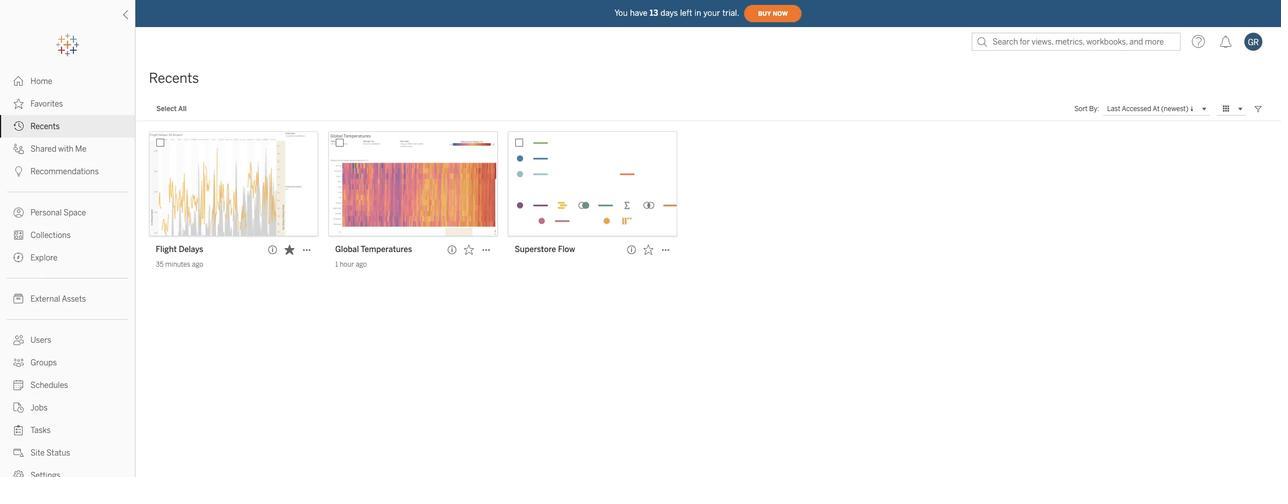 Task type: describe. For each thing, give the bounding box(es) containing it.
flight delays
[[156, 245, 203, 255]]

now
[[773, 10, 788, 17]]

external assets link
[[0, 288, 135, 310]]

flow
[[558, 245, 575, 255]]

ago for delays
[[192, 261, 203, 269]]

space
[[64, 208, 86, 218]]

by text only_f5he34f image for schedules
[[14, 380, 24, 391]]

by text only_f5he34f image for home
[[14, 76, 24, 86]]

by text only_f5he34f image for jobs
[[14, 403, 24, 413]]

by text only_f5he34f image for recommendations
[[14, 166, 24, 177]]

external assets
[[30, 295, 86, 304]]

last accessed at (newest) button
[[1103, 102, 1210, 116]]

home
[[30, 77, 52, 86]]

have
[[630, 8, 647, 18]]

groups link
[[0, 352, 135, 374]]

schedules
[[30, 381, 68, 391]]

(newest)
[[1161, 104, 1189, 112]]

by text only_f5he34f image for users
[[14, 335, 24, 345]]

you have 13 days left in your trial.
[[615, 8, 739, 18]]

in
[[695, 8, 701, 18]]

main navigation. press the up and down arrow keys to access links. element
[[0, 70, 135, 477]]

recommendations link
[[0, 160, 135, 183]]

last accessed at (newest)
[[1107, 104, 1189, 112]]

your
[[704, 8, 720, 18]]

explore link
[[0, 247, 135, 269]]

by:
[[1089, 105, 1099, 113]]

favorites
[[30, 99, 63, 109]]

jobs
[[30, 404, 48, 413]]

explore
[[30, 253, 57, 263]]

by text only_f5he34f image for external assets
[[14, 294, 24, 304]]

left
[[680, 8, 692, 18]]

home link
[[0, 70, 135, 93]]

me
[[75, 144, 86, 154]]

days
[[661, 8, 678, 18]]

site status
[[30, 449, 70, 458]]

all
[[178, 105, 187, 113]]

global temperatures
[[335, 245, 412, 255]]

buy now
[[758, 10, 788, 17]]

by text only_f5he34f image for shared with me
[[14, 144, 24, 154]]

by text only_f5he34f image for explore
[[14, 253, 24, 263]]

accessed
[[1122, 104, 1151, 112]]

personal space
[[30, 208, 86, 218]]

superstore
[[515, 245, 556, 255]]

trial.
[[722, 8, 739, 18]]

35
[[156, 261, 164, 269]]

1 hour ago
[[335, 261, 367, 269]]

recents inside "link"
[[30, 122, 60, 131]]

8 by text only_f5he34f image from the top
[[14, 471, 24, 477]]

sort by:
[[1074, 105, 1099, 113]]

at
[[1153, 104, 1160, 112]]

shared with me link
[[0, 138, 135, 160]]



Task type: vqa. For each thing, say whether or not it's contained in the screenshot.
by text only_f5he34f image inside the HOME link
yes



Task type: locate. For each thing, give the bounding box(es) containing it.
last
[[1107, 104, 1121, 112]]

by text only_f5he34f image inside jobs link
[[14, 403, 24, 413]]

by text only_f5he34f image inside favorites link
[[14, 99, 24, 109]]

flight
[[156, 245, 177, 255]]

recents link
[[0, 115, 135, 138]]

by text only_f5he34f image for tasks
[[14, 426, 24, 436]]

by text only_f5he34f image for groups
[[14, 358, 24, 368]]

temperatures
[[361, 245, 412, 255]]

users link
[[0, 329, 135, 352]]

8 by text only_f5he34f image from the top
[[14, 403, 24, 413]]

7 by text only_f5he34f image from the top
[[14, 380, 24, 391]]

by text only_f5he34f image for site status
[[14, 448, 24, 458]]

by text only_f5he34f image inside site status link
[[14, 448, 24, 458]]

5 by text only_f5he34f image from the top
[[14, 358, 24, 368]]

favorites link
[[0, 93, 135, 115]]

by text only_f5he34f image inside tasks link
[[14, 426, 24, 436]]

by text only_f5he34f image
[[14, 76, 24, 86], [14, 121, 24, 131], [14, 208, 24, 218], [14, 253, 24, 263], [14, 358, 24, 368], [14, 426, 24, 436], [14, 448, 24, 458], [14, 471, 24, 477]]

1 ago from the left
[[192, 261, 203, 269]]

by text only_f5he34f image inside recommendations link
[[14, 166, 24, 177]]

by text only_f5he34f image inside users link
[[14, 335, 24, 345]]

ago for temperatures
[[356, 261, 367, 269]]

status
[[46, 449, 70, 458]]

2 by text only_f5he34f image from the top
[[14, 144, 24, 154]]

2 by text only_f5he34f image from the top
[[14, 121, 24, 131]]

by text only_f5he34f image left schedules
[[14, 380, 24, 391]]

1 horizontal spatial ago
[[356, 261, 367, 269]]

select
[[156, 105, 177, 113]]

35 minutes ago
[[156, 261, 203, 269]]

site status link
[[0, 442, 135, 464]]

by text only_f5he34f image left users
[[14, 335, 24, 345]]

jobs link
[[0, 397, 135, 419]]

delays
[[179, 245, 203, 255]]

external
[[30, 295, 60, 304]]

13
[[650, 8, 658, 18]]

0 horizontal spatial ago
[[192, 261, 203, 269]]

ago down delays at left bottom
[[192, 261, 203, 269]]

1 horizontal spatial recents
[[149, 70, 199, 86]]

groups
[[30, 358, 57, 368]]

hour
[[340, 261, 354, 269]]

site
[[30, 449, 45, 458]]

collections
[[30, 231, 71, 240]]

0 vertical spatial recents
[[149, 70, 199, 86]]

schedules link
[[0, 374, 135, 397]]

by text only_f5he34f image left the jobs
[[14, 403, 24, 413]]

recents
[[149, 70, 199, 86], [30, 122, 60, 131]]

by text only_f5he34f image inside recents "link"
[[14, 121, 24, 131]]

buy
[[758, 10, 771, 17]]

by text only_f5he34f image inside external assets "link"
[[14, 294, 24, 304]]

by text only_f5he34f image inside 'collections' link
[[14, 230, 24, 240]]

by text only_f5he34f image inside personal space link
[[14, 208, 24, 218]]

Search for views, metrics, workbooks, and more text field
[[972, 33, 1181, 51]]

0 horizontal spatial recents
[[30, 122, 60, 131]]

5 by text only_f5he34f image from the top
[[14, 294, 24, 304]]

you
[[615, 8, 628, 18]]

minutes
[[165, 261, 190, 269]]

users
[[30, 336, 51, 345]]

by text only_f5he34f image for recents
[[14, 121, 24, 131]]

recents up select all
[[149, 70, 199, 86]]

by text only_f5he34f image
[[14, 99, 24, 109], [14, 144, 24, 154], [14, 166, 24, 177], [14, 230, 24, 240], [14, 294, 24, 304], [14, 335, 24, 345], [14, 380, 24, 391], [14, 403, 24, 413]]

by text only_f5he34f image for favorites
[[14, 99, 24, 109]]

ago
[[192, 261, 203, 269], [356, 261, 367, 269]]

by text only_f5he34f image for personal space
[[14, 208, 24, 218]]

navigation panel element
[[0, 34, 135, 477]]

by text only_f5he34f image left external
[[14, 294, 24, 304]]

recommendations
[[30, 167, 99, 177]]

by text only_f5he34f image left 'shared'
[[14, 144, 24, 154]]

shared with me
[[30, 144, 86, 154]]

6 by text only_f5he34f image from the top
[[14, 426, 24, 436]]

select all
[[156, 105, 187, 113]]

1 vertical spatial recents
[[30, 122, 60, 131]]

by text only_f5he34f image left collections
[[14, 230, 24, 240]]

4 by text only_f5he34f image from the top
[[14, 230, 24, 240]]

ago right "hour"
[[356, 261, 367, 269]]

personal
[[30, 208, 62, 218]]

buy now button
[[744, 5, 802, 23]]

by text only_f5he34f image inside explore "link"
[[14, 253, 24, 263]]

global
[[335, 245, 359, 255]]

collections link
[[0, 224, 135, 247]]

sort
[[1074, 105, 1088, 113]]

by text only_f5he34f image inside 'shared with me' "link"
[[14, 144, 24, 154]]

recents up 'shared'
[[30, 122, 60, 131]]

by text only_f5he34f image left recommendations
[[14, 166, 24, 177]]

select all button
[[149, 102, 194, 116]]

with
[[58, 144, 73, 154]]

1 by text only_f5he34f image from the top
[[14, 76, 24, 86]]

superstore flow
[[515, 245, 575, 255]]

4 by text only_f5he34f image from the top
[[14, 253, 24, 263]]

2 ago from the left
[[356, 261, 367, 269]]

shared
[[30, 144, 56, 154]]

by text only_f5he34f image inside home link
[[14, 76, 24, 86]]

6 by text only_f5he34f image from the top
[[14, 335, 24, 345]]

3 by text only_f5he34f image from the top
[[14, 208, 24, 218]]

by text only_f5he34f image for collections
[[14, 230, 24, 240]]

by text only_f5he34f image inside schedules link
[[14, 380, 24, 391]]

tasks
[[30, 426, 51, 436]]

7 by text only_f5he34f image from the top
[[14, 448, 24, 458]]

personal space link
[[0, 201, 135, 224]]

3 by text only_f5he34f image from the top
[[14, 166, 24, 177]]

tasks link
[[0, 419, 135, 442]]

1 by text only_f5he34f image from the top
[[14, 99, 24, 109]]

by text only_f5he34f image inside groups link
[[14, 358, 24, 368]]

grid view image
[[1221, 104, 1231, 114]]

assets
[[62, 295, 86, 304]]

1
[[335, 261, 338, 269]]

by text only_f5he34f image left favorites
[[14, 99, 24, 109]]



